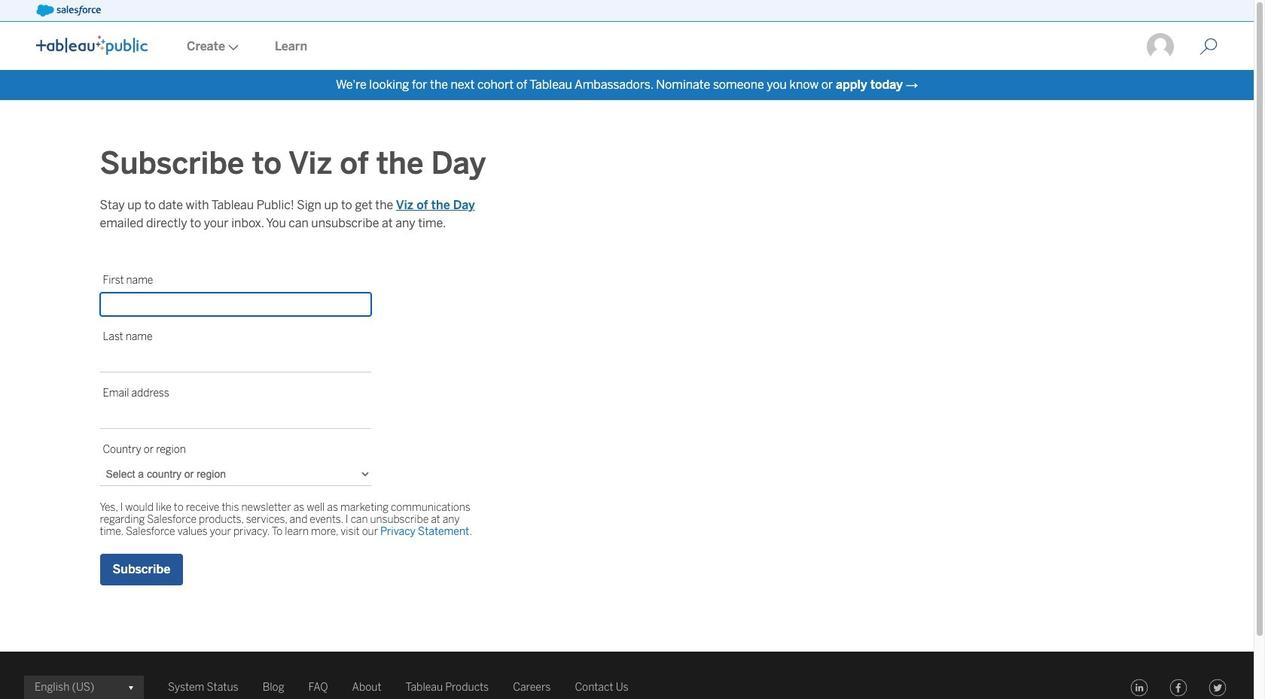 Task type: describe. For each thing, give the bounding box(es) containing it.
logo image
[[36, 35, 148, 55]]

create image
[[225, 44, 239, 50]]

selected language element
[[35, 676, 133, 700]]

go to search image
[[1181, 38, 1236, 56]]



Task type: locate. For each thing, give the bounding box(es) containing it.
None text field
[[100, 293, 371, 316]]

None text field
[[100, 349, 371, 373]]

salesforce logo image
[[36, 5, 101, 17]]

t.turtle image
[[1145, 32, 1175, 62]]

None email field
[[100, 406, 371, 429]]



Task type: vqa. For each thing, say whether or not it's contained in the screenshot.
New Data Source image
no



